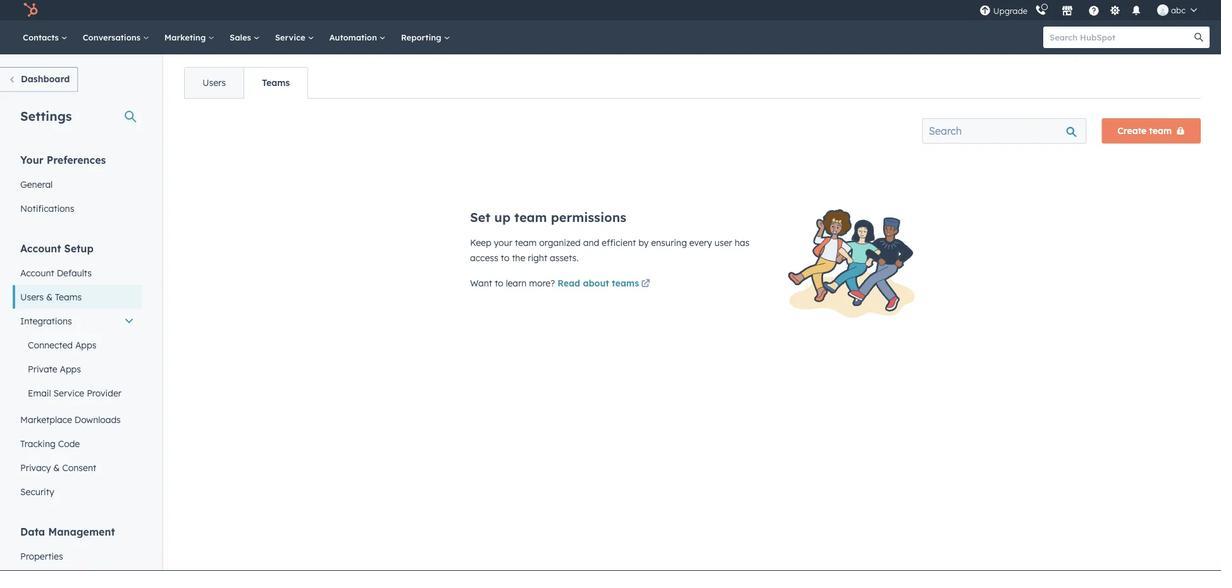 Task type: describe. For each thing, give the bounding box(es) containing it.
1 vertical spatial to
[[495, 278, 503, 289]]

account setup element
[[13, 241, 142, 504]]

ensuring
[[651, 237, 687, 248]]

right
[[528, 252, 547, 263]]

management
[[48, 525, 115, 538]]

link opens in a new window image
[[641, 277, 650, 292]]

your preferences
[[20, 153, 106, 166]]

read about teams
[[557, 278, 639, 289]]

privacy & consent
[[20, 462, 96, 473]]

sales link
[[222, 20, 267, 54]]

private apps link
[[13, 357, 142, 381]]

teams inside the account setup element
[[55, 291, 82, 302]]

apps for private apps
[[60, 363, 81, 375]]

account for account setup
[[20, 242, 61, 255]]

tracking code link
[[13, 432, 142, 456]]

and
[[583, 237, 599, 248]]

create
[[1117, 125, 1146, 136]]

has
[[735, 237, 749, 248]]

& for privacy
[[53, 462, 60, 473]]

link opens in a new window image
[[641, 280, 650, 289]]

general
[[20, 179, 53, 190]]

conversations link
[[75, 20, 157, 54]]

abc
[[1171, 5, 1186, 15]]

automation link
[[322, 20, 393, 54]]

data management
[[20, 525, 115, 538]]

your
[[494, 237, 512, 248]]

access
[[470, 252, 498, 263]]

setup
[[64, 242, 94, 255]]

more?
[[529, 278, 555, 289]]

data
[[20, 525, 45, 538]]

upgrade image
[[979, 5, 991, 17]]

notifications button
[[1126, 0, 1147, 20]]

notifications link
[[13, 196, 142, 220]]

integrations
[[20, 315, 72, 326]]

your
[[20, 153, 44, 166]]

Search HubSpot search field
[[1043, 27, 1198, 48]]

account setup
[[20, 242, 94, 255]]

email service provider link
[[13, 381, 142, 405]]

properties link
[[13, 544, 142, 568]]

account defaults
[[20, 267, 92, 278]]

private
[[28, 363, 57, 375]]

search button
[[1188, 27, 1210, 48]]

reporting
[[401, 32, 444, 42]]

connected
[[28, 339, 73, 350]]

to inside keep your team organized and efficient by ensuring every user has access to the right assets.
[[501, 252, 509, 263]]

notifications
[[20, 203, 74, 214]]

create team
[[1117, 125, 1172, 136]]

create team button
[[1102, 118, 1201, 144]]

marketing
[[164, 32, 208, 42]]

the
[[512, 252, 525, 263]]

about
[[583, 278, 609, 289]]

gary orlando image
[[1157, 4, 1169, 16]]

want
[[470, 278, 492, 289]]

organized
[[539, 237, 581, 248]]

security link
[[13, 480, 142, 504]]

code
[[58, 438, 80, 449]]

menu containing abc
[[978, 0, 1206, 20]]

tracking
[[20, 438, 56, 449]]

marketplace downloads link
[[13, 408, 142, 432]]

private apps
[[28, 363, 81, 375]]

every
[[689, 237, 712, 248]]

users for users
[[202, 77, 226, 88]]

integrations button
[[13, 309, 142, 333]]

settings
[[20, 108, 72, 124]]

general link
[[13, 172, 142, 196]]

email
[[28, 387, 51, 399]]

your preferences element
[[13, 153, 142, 220]]



Task type: vqa. For each thing, say whether or not it's contained in the screenshot.
by
yes



Task type: locate. For each thing, give the bounding box(es) containing it.
teams down defaults
[[55, 291, 82, 302]]

users inside users link
[[202, 77, 226, 88]]

1 account from the top
[[20, 242, 61, 255]]

security
[[20, 486, 54, 497]]

1 vertical spatial account
[[20, 267, 54, 278]]

to left the
[[501, 252, 509, 263]]

1 vertical spatial &
[[53, 462, 60, 473]]

dashboard link
[[0, 67, 78, 92]]

team right up
[[514, 209, 547, 225]]

to
[[501, 252, 509, 263], [495, 278, 503, 289]]

up
[[494, 209, 511, 225]]

learn
[[506, 278, 527, 289]]

apps down integrations button
[[75, 339, 96, 350]]

want to learn more?
[[470, 278, 557, 289]]

users & teams
[[20, 291, 82, 302]]

abc button
[[1150, 0, 1205, 20]]

service right sales link
[[275, 32, 308, 42]]

help image
[[1088, 6, 1100, 17]]

& inside "link"
[[53, 462, 60, 473]]

hubspot link
[[15, 3, 47, 18]]

automation
[[329, 32, 379, 42]]

1 horizontal spatial &
[[53, 462, 60, 473]]

1 vertical spatial service
[[53, 387, 84, 399]]

by
[[638, 237, 649, 248]]

& up integrations
[[46, 291, 52, 302]]

navigation
[[184, 67, 308, 99]]

apps for connected apps
[[75, 339, 96, 350]]

1 vertical spatial teams
[[55, 291, 82, 302]]

& right the privacy
[[53, 462, 60, 473]]

permissions
[[551, 209, 626, 225]]

0 horizontal spatial users
[[20, 291, 44, 302]]

account defaults link
[[13, 261, 142, 285]]

upgrade
[[993, 6, 1027, 16]]

2 vertical spatial team
[[515, 237, 537, 248]]

settings image
[[1109, 5, 1121, 17]]

dashboard
[[21, 73, 70, 84]]

service link
[[267, 20, 322, 54]]

account
[[20, 242, 61, 255], [20, 267, 54, 278]]

1 horizontal spatial users
[[202, 77, 226, 88]]

keep
[[470, 237, 491, 248]]

1 vertical spatial apps
[[60, 363, 81, 375]]

calling icon image
[[1035, 5, 1046, 16]]

preferences
[[47, 153, 106, 166]]

apps
[[75, 339, 96, 350], [60, 363, 81, 375]]

team inside keep your team organized and efficient by ensuring every user has access to the right assets.
[[515, 237, 537, 248]]

user
[[714, 237, 732, 248]]

teams down service link
[[262, 77, 290, 88]]

set up team permissions
[[470, 209, 626, 225]]

keep your team organized and efficient by ensuring every user has access to the right assets.
[[470, 237, 749, 263]]

contacts
[[23, 32, 61, 42]]

1 vertical spatial team
[[514, 209, 547, 225]]

service down private apps link
[[53, 387, 84, 399]]

help button
[[1083, 0, 1105, 20]]

Search search field
[[922, 118, 1086, 144]]

read about teams link
[[557, 277, 652, 292]]

set
[[470, 209, 490, 225]]

marketplace downloads
[[20, 414, 121, 425]]

marketplace
[[20, 414, 72, 425]]

1 vertical spatial users
[[20, 291, 44, 302]]

navigation containing users
[[184, 67, 308, 99]]

1 horizontal spatial teams
[[262, 77, 290, 88]]

to left learn
[[495, 278, 503, 289]]

email service provider
[[28, 387, 121, 399]]

search image
[[1194, 33, 1203, 42]]

teams link
[[244, 68, 308, 98]]

&
[[46, 291, 52, 302], [53, 462, 60, 473]]

team inside button
[[1149, 125, 1172, 136]]

account up users & teams
[[20, 267, 54, 278]]

read
[[557, 278, 580, 289]]

0 vertical spatial &
[[46, 291, 52, 302]]

users inside users & teams link
[[20, 291, 44, 302]]

privacy & consent link
[[13, 456, 142, 480]]

apps up email service provider in the left bottom of the page
[[60, 363, 81, 375]]

efficient
[[602, 237, 636, 248]]

0 vertical spatial service
[[275, 32, 308, 42]]

users down the marketing link
[[202, 77, 226, 88]]

team right "create"
[[1149, 125, 1172, 136]]

team for organized
[[515, 237, 537, 248]]

teams
[[612, 278, 639, 289]]

privacy
[[20, 462, 51, 473]]

connected apps
[[28, 339, 96, 350]]

reporting link
[[393, 20, 458, 54]]

marketplaces image
[[1062, 6, 1073, 17]]

team
[[1149, 125, 1172, 136], [514, 209, 547, 225], [515, 237, 537, 248]]

conversations
[[83, 32, 143, 42]]

0 horizontal spatial &
[[46, 291, 52, 302]]

teams
[[262, 77, 290, 88], [55, 291, 82, 302]]

contacts link
[[15, 20, 75, 54]]

users & teams link
[[13, 285, 142, 309]]

apps inside private apps link
[[60, 363, 81, 375]]

2 account from the top
[[20, 267, 54, 278]]

apps inside 'connected apps' link
[[75, 339, 96, 350]]

marketplaces button
[[1054, 0, 1081, 20]]

team for permissions
[[514, 209, 547, 225]]

team up the
[[515, 237, 537, 248]]

properties
[[20, 551, 63, 562]]

users for users & teams
[[20, 291, 44, 302]]

provider
[[87, 387, 121, 399]]

account up account defaults at the left of page
[[20, 242, 61, 255]]

service
[[275, 32, 308, 42], [53, 387, 84, 399]]

0 vertical spatial users
[[202, 77, 226, 88]]

data management element
[[13, 525, 142, 571]]

users
[[202, 77, 226, 88], [20, 291, 44, 302]]

tracking code
[[20, 438, 80, 449]]

menu
[[978, 0, 1206, 20]]

calling icon button
[[1030, 2, 1051, 19]]

defaults
[[57, 267, 92, 278]]

users link
[[185, 68, 244, 98]]

0 horizontal spatial teams
[[55, 291, 82, 302]]

users up integrations
[[20, 291, 44, 302]]

& for users
[[46, 291, 52, 302]]

0 vertical spatial apps
[[75, 339, 96, 350]]

notifications image
[[1131, 6, 1142, 17]]

0 vertical spatial account
[[20, 242, 61, 255]]

0 vertical spatial teams
[[262, 77, 290, 88]]

marketing link
[[157, 20, 222, 54]]

connected apps link
[[13, 333, 142, 357]]

sales
[[230, 32, 253, 42]]

downloads
[[74, 414, 121, 425]]

0 vertical spatial to
[[501, 252, 509, 263]]

hubspot image
[[23, 3, 38, 18]]

service inside the account setup element
[[53, 387, 84, 399]]

assets.
[[550, 252, 578, 263]]

account for account defaults
[[20, 267, 54, 278]]

consent
[[62, 462, 96, 473]]

1 horizontal spatial service
[[275, 32, 308, 42]]

0 horizontal spatial service
[[53, 387, 84, 399]]

0 vertical spatial team
[[1149, 125, 1172, 136]]

settings link
[[1107, 3, 1123, 17]]



